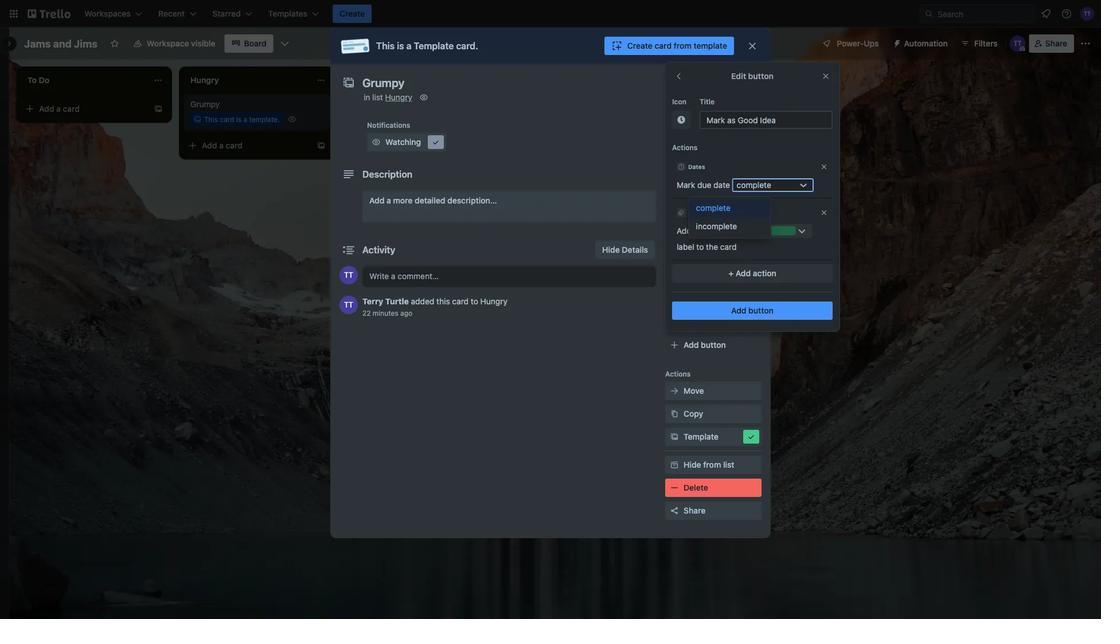 Task type: vqa. For each thing, say whether or not it's contained in the screenshot.
list related to Hide from list
yes



Task type: locate. For each thing, give the bounding box(es) containing it.
ups down +
[[728, 293, 743, 303]]

0 vertical spatial template
[[694, 41, 727, 50]]

0 vertical spatial complete
[[737, 180, 771, 190]]

sm image inside automation button
[[888, 34, 904, 50]]

0 vertical spatial ups
[[864, 39, 879, 48]]

1 horizontal spatial share button
[[1029, 34, 1074, 53]]

1 vertical spatial add button
[[684, 340, 726, 350]]

terry turtle (terryturtle) image right open information menu icon
[[1080, 7, 1094, 21]]

share left show menu image
[[1045, 39, 1067, 48]]

template up add another list on the top of page
[[694, 41, 727, 50]]

show menu image
[[1080, 38, 1091, 49]]

0 vertical spatial power-ups
[[837, 39, 879, 48]]

0 vertical spatial hungry
[[385, 93, 412, 102]]

from up delete link
[[703, 460, 721, 470]]

sm image inside cover link
[[669, 224, 680, 235]]

this down grumpy
[[204, 115, 218, 123]]

1 vertical spatial this
[[204, 115, 218, 123]]

power-ups inside button
[[837, 39, 879, 48]]

0 vertical spatial the
[[694, 226, 706, 236]]

0 vertical spatial add button
[[731, 306, 774, 315]]

1 vertical spatial automation
[[665, 323, 704, 331]]

0 vertical spatial to
[[681, 116, 687, 124]]

to
[[681, 116, 687, 124], [696, 242, 704, 252], [471, 297, 478, 306]]

to right the this
[[471, 297, 478, 306]]

22
[[362, 309, 371, 317]]

button for add button button to the top
[[749, 306, 774, 315]]

hungry
[[385, 93, 412, 102], [480, 297, 508, 306]]

add button button up move link
[[665, 336, 762, 354]]

0 vertical spatial this
[[376, 40, 395, 51]]

automation button
[[888, 34, 955, 53]]

0 vertical spatial is
[[397, 40, 404, 51]]

create button
[[333, 5, 372, 23]]

0 horizontal spatial template
[[414, 40, 454, 51]]

1 horizontal spatial template
[[684, 432, 719, 442]]

terry turtle (terryturtle) image up terry turtle (terryturtle) image at the left of the page
[[340, 266, 358, 284]]

button right edit on the right of the page
[[748, 71, 774, 81]]

dates
[[688, 163, 705, 170]]

labels up checklist
[[684, 156, 708, 165]]

1 vertical spatial close image
[[820, 209, 828, 217]]

1 horizontal spatial the
[[706, 242, 718, 252]]

terry turtle (terryturtle) image right filters
[[1010, 36, 1026, 52]]

button up move link
[[701, 340, 726, 350]]

0 vertical spatial from
[[674, 41, 692, 50]]

button
[[748, 71, 774, 81], [749, 306, 774, 315], [701, 340, 726, 350]]

0 vertical spatial add button button
[[672, 302, 833, 320]]

1 close image from the top
[[820, 163, 828, 171]]

ups up add power-ups
[[689, 277, 703, 285]]

1 horizontal spatial share
[[1045, 39, 1067, 48]]

is down grumpy link
[[236, 115, 241, 123]]

1 horizontal spatial hide
[[684, 460, 701, 470]]

actions up 'move'
[[665, 370, 691, 378]]

sm image for hide from list
[[669, 459, 680, 471]]

card.
[[456, 40, 478, 51]]

create from template… image
[[317, 141, 326, 150]]

title
[[700, 97, 715, 106]]

share button down 0 notifications image
[[1029, 34, 1074, 53]]

mark due date
[[677, 180, 730, 190]]

sm image left 'dates'
[[669, 155, 680, 166]]

add a card for create from template… image
[[39, 104, 80, 114]]

0 horizontal spatial add a card
[[39, 104, 80, 114]]

sm image right the power-ups button
[[888, 34, 904, 50]]

2 vertical spatial ups
[[728, 293, 743, 303]]

1 vertical spatial button
[[749, 306, 774, 315]]

1 vertical spatial template
[[684, 432, 719, 442]]

from
[[674, 41, 692, 50], [703, 460, 721, 470]]

0 vertical spatial hide
[[602, 245, 620, 255]]

1 vertical spatial the
[[706, 242, 718, 252]]

2 vertical spatial list
[[723, 460, 734, 470]]

1 horizontal spatial is
[[397, 40, 404, 51]]

create inside button
[[627, 41, 653, 50]]

hide details
[[602, 245, 648, 255]]

sm image inside the checklist link
[[669, 178, 680, 189]]

0 horizontal spatial hide
[[602, 245, 620, 255]]

move link
[[665, 382, 762, 400]]

workspace visible button
[[126, 34, 222, 53]]

automation
[[904, 39, 948, 48], [665, 323, 704, 331]]

cover
[[684, 225, 706, 234]]

2 vertical spatial to
[[471, 297, 478, 306]]

2 vertical spatial button
[[701, 340, 726, 350]]

primary element
[[0, 0, 1101, 28]]

to down icon
[[681, 116, 687, 124]]

icon
[[672, 97, 687, 106]]

template
[[414, 40, 454, 51], [684, 432, 719, 442]]

sm image down "copy" link at bottom right
[[669, 431, 680, 443]]

complete right "date"
[[737, 180, 771, 190]]

sm image inside "copy" link
[[669, 408, 680, 420]]

0 horizontal spatial the
[[694, 226, 706, 236]]

terry turtle (terryturtle) image
[[340, 296, 358, 314]]

add a more detailed description…
[[369, 196, 497, 205]]

+
[[728, 269, 734, 278]]

0 horizontal spatial add a card button
[[21, 100, 149, 118]]

jims
[[74, 37, 97, 50]]

filters
[[974, 39, 998, 48]]

complete
[[737, 180, 771, 190], [696, 203, 731, 213]]

1 horizontal spatial add a card
[[202, 141, 243, 150]]

2 horizontal spatial add a card
[[365, 104, 405, 114]]

1 vertical spatial power-ups
[[665, 277, 703, 285]]

return to previous screen image
[[674, 72, 684, 81]]

sm image for template
[[669, 431, 680, 443]]

share button down delete link
[[665, 502, 762, 520]]

Write a comment text field
[[362, 266, 656, 287]]

1 vertical spatial share
[[684, 506, 706, 516]]

hide from list
[[684, 460, 734, 470]]

0 horizontal spatial list
[[372, 93, 383, 102]]

this
[[376, 40, 395, 51], [204, 115, 218, 123]]

add the
[[677, 226, 706, 236]]

0 vertical spatial share button
[[1029, 34, 1074, 53]]

1 horizontal spatial automation
[[904, 39, 948, 48]]

create for create
[[340, 9, 365, 18]]

from up return to previous screen image
[[674, 41, 692, 50]]

0 horizontal spatial add button
[[684, 340, 726, 350]]

ups
[[864, 39, 879, 48], [689, 277, 703, 285], [728, 293, 743, 303]]

sm image left checklist
[[669, 178, 680, 189]]

hide left details
[[602, 245, 620, 255]]

add a more detailed description… link
[[362, 190, 656, 223]]

ago
[[400, 309, 412, 317]]

sm image inside labels link
[[669, 155, 680, 166]]

1 vertical spatial from
[[703, 460, 721, 470]]

another
[[705, 74, 735, 84]]

1 horizontal spatial power-ups
[[837, 39, 879, 48]]

list up delete link
[[723, 460, 734, 470]]

share button
[[1029, 34, 1074, 53], [665, 502, 762, 520]]

card inside terry turtle added this card to hungry 22 minutes ago
[[452, 297, 469, 306]]

share
[[1045, 39, 1067, 48], [684, 506, 706, 516]]

1 horizontal spatial hungry
[[480, 297, 508, 306]]

0 horizontal spatial automation
[[665, 323, 704, 331]]

sm image down "copy" link at bottom right
[[746, 431, 757, 443]]

0 horizontal spatial power-
[[665, 277, 689, 285]]

2 horizontal spatial terry turtle (terryturtle) image
[[1080, 7, 1094, 21]]

action
[[753, 269, 776, 278]]

add a card
[[39, 104, 80, 114], [365, 104, 405, 114], [202, 141, 243, 150]]

2 horizontal spatial to
[[696, 242, 704, 252]]

2 horizontal spatial add a card button
[[346, 100, 475, 118]]

add button
[[731, 306, 774, 315], [684, 340, 726, 350]]

fields
[[715, 247, 738, 257]]

2 close image from the top
[[820, 209, 828, 217]]

create inside button
[[340, 9, 365, 18]]

sm image
[[418, 92, 430, 103], [669, 178, 680, 189], [669, 385, 680, 397], [669, 431, 680, 443], [669, 482, 680, 494]]

list right another
[[737, 74, 748, 84]]

None text field
[[357, 72, 735, 93]]

card
[[655, 41, 672, 50], [63, 104, 80, 114], [389, 104, 405, 114], [220, 115, 234, 123], [226, 141, 243, 150], [720, 242, 737, 252], [452, 297, 469, 306]]

0 horizontal spatial is
[[236, 115, 241, 123]]

sm image left cover
[[669, 224, 680, 235]]

color: green, title: none image
[[712, 226, 796, 235]]

terry turtle (terryturtle) image
[[1080, 7, 1094, 21], [1010, 36, 1026, 52], [340, 266, 358, 284]]

custom fields
[[684, 247, 738, 257]]

labels
[[684, 156, 708, 165], [688, 209, 708, 216]]

1 vertical spatial terry turtle (terryturtle) image
[[1010, 36, 1026, 52]]

create
[[340, 9, 365, 18], [627, 41, 653, 50]]

add a card button
[[21, 100, 149, 118], [346, 100, 475, 118], [184, 136, 312, 155]]

checklist link
[[665, 174, 762, 193]]

list right in
[[372, 93, 383, 102]]

attachment button
[[665, 197, 762, 216]]

0 vertical spatial automation
[[904, 39, 948, 48]]

1 vertical spatial is
[[236, 115, 241, 123]]

1 vertical spatial ups
[[689, 277, 703, 285]]

list for add another list
[[737, 74, 748, 84]]

add button for bottommost add button button
[[684, 340, 726, 350]]

2 horizontal spatial ups
[[864, 39, 879, 48]]

actions
[[672, 143, 698, 151], [665, 370, 691, 378]]

0 horizontal spatial create
[[340, 9, 365, 18]]

add to template
[[665, 116, 719, 124]]

date
[[714, 180, 730, 190]]

sm image
[[888, 34, 904, 50], [676, 114, 687, 126], [370, 136, 382, 148], [430, 136, 442, 148], [669, 155, 680, 166], [669, 224, 680, 235], [669, 408, 680, 420], [746, 431, 757, 443], [669, 459, 680, 471]]

close popover image
[[821, 72, 830, 81]]

jams
[[24, 37, 51, 50]]

1 horizontal spatial create
[[627, 41, 653, 50]]

copy link
[[665, 405, 762, 423]]

hide up "delete" on the right of the page
[[684, 460, 701, 470]]

this for this card is a template.
[[204, 115, 218, 123]]

add button button down + add action
[[672, 302, 833, 320]]

+ add action
[[728, 269, 776, 278]]

to inside terry turtle added this card to hungry 22 minutes ago
[[471, 297, 478, 306]]

1 horizontal spatial add a card button
[[184, 136, 312, 155]]

0 horizontal spatial share button
[[665, 502, 762, 520]]

0 vertical spatial list
[[737, 74, 748, 84]]

1 vertical spatial hungry
[[480, 297, 508, 306]]

sm image left "delete" on the right of the page
[[669, 482, 680, 494]]

1 horizontal spatial add button
[[731, 306, 774, 315]]

a
[[406, 40, 412, 51], [56, 104, 61, 114], [382, 104, 386, 114], [243, 115, 247, 123], [219, 141, 224, 150], [387, 196, 391, 205]]

visible
[[191, 39, 215, 48]]

0 vertical spatial share
[[1045, 39, 1067, 48]]

is
[[397, 40, 404, 51], [236, 115, 241, 123]]

template.
[[249, 115, 280, 123]]

sm image inside hide from list link
[[669, 459, 680, 471]]

0 vertical spatial create
[[340, 9, 365, 18]]

add button down + add action
[[731, 306, 774, 315]]

close image
[[820, 163, 828, 171], [820, 209, 828, 217]]

create for create card from template
[[627, 41, 653, 50]]

1 vertical spatial to
[[696, 242, 704, 252]]

grumpy link
[[190, 99, 323, 110]]

power- inside button
[[837, 39, 864, 48]]

move
[[684, 386, 704, 396]]

template inside button
[[684, 432, 719, 442]]

1 horizontal spatial to
[[681, 116, 687, 124]]

0 vertical spatial close image
[[820, 163, 828, 171]]

1 horizontal spatial list
[[723, 460, 734, 470]]

share down "delete" on the right of the page
[[684, 506, 706, 516]]

template inside "create card from template" button
[[694, 41, 727, 50]]

template down title
[[689, 116, 719, 124]]

close image for mark due date
[[820, 163, 828, 171]]

the
[[694, 226, 706, 236], [706, 242, 718, 252]]

automation down search icon
[[904, 39, 948, 48]]

sm image left copy
[[669, 408, 680, 420]]

0 horizontal spatial share
[[684, 506, 706, 516]]

button down action on the top right
[[749, 306, 774, 315]]

is up hungry link
[[397, 40, 404, 51]]

this card is a template.
[[204, 115, 280, 123]]

hungry up notifications
[[385, 93, 412, 102]]

power-ups
[[837, 39, 879, 48], [665, 277, 703, 285]]

0 horizontal spatial terry turtle (terryturtle) image
[[340, 266, 358, 284]]

create from template… image
[[154, 104, 163, 114]]

automation down add power-ups
[[665, 323, 704, 331]]

hungry down write a comment text field on the top
[[480, 297, 508, 306]]

sm image right watching
[[430, 136, 442, 148]]

more
[[393, 196, 413, 205]]

actions up 'dates'
[[672, 143, 698, 151]]

template down copy
[[684, 432, 719, 442]]

sm image down icon
[[676, 114, 687, 126]]

terry
[[362, 297, 383, 306]]

workspace visible
[[147, 39, 215, 48]]

0 vertical spatial template
[[414, 40, 454, 51]]

2 vertical spatial terry turtle (terryturtle) image
[[340, 266, 358, 284]]

0 horizontal spatial from
[[674, 41, 692, 50]]

1 vertical spatial power-
[[665, 277, 689, 285]]

add a card button for create from template… image
[[21, 100, 149, 118]]

close image for add
[[820, 209, 828, 217]]

2 horizontal spatial power-
[[837, 39, 864, 48]]

sm image left 'move'
[[669, 385, 680, 397]]

workspace
[[147, 39, 189, 48]]

this up in list hungry
[[376, 40, 395, 51]]

labels up cover
[[688, 209, 708, 216]]

hide
[[602, 245, 620, 255], [684, 460, 701, 470]]

template
[[694, 41, 727, 50], [689, 116, 719, 124]]

sm image inside delete link
[[669, 482, 680, 494]]

0 horizontal spatial complete
[[696, 203, 731, 213]]

add button for add button button to the top
[[731, 306, 774, 315]]

1 vertical spatial actions
[[665, 370, 691, 378]]

0 vertical spatial power-
[[837, 39, 864, 48]]

Board name text field
[[18, 34, 103, 53]]

2 vertical spatial power-
[[701, 293, 728, 303]]

sm image left hide from list on the bottom of the page
[[669, 459, 680, 471]]

hungry link
[[385, 93, 412, 102]]

1 vertical spatial hide
[[684, 460, 701, 470]]

list inside 'button'
[[737, 74, 748, 84]]

customize views image
[[279, 38, 291, 49]]

add button up move link
[[684, 340, 726, 350]]

hide details link
[[595, 241, 655, 259]]

in
[[364, 93, 370, 102]]

template left card.
[[414, 40, 454, 51]]

sm image inside move link
[[669, 385, 680, 397]]

1 vertical spatial create
[[627, 41, 653, 50]]

hide for hide from list
[[684, 460, 701, 470]]

ups left automation button
[[864, 39, 879, 48]]

to right "label"
[[696, 242, 704, 252]]

sm image inside "template" button
[[669, 431, 680, 443]]

complete up incomplete
[[696, 203, 731, 213]]

1 horizontal spatial this
[[376, 40, 395, 51]]

0 horizontal spatial to
[[471, 297, 478, 306]]

sm image down notifications
[[370, 136, 382, 148]]



Task type: describe. For each thing, give the bounding box(es) containing it.
this
[[437, 297, 450, 306]]

add inside 'button'
[[688, 74, 703, 84]]

create card from template
[[627, 41, 727, 50]]

filters button
[[957, 34, 1001, 53]]

template button
[[665, 428, 762, 446]]

and
[[53, 37, 72, 50]]

activity
[[362, 245, 395, 255]]

board link
[[225, 34, 273, 53]]

0 vertical spatial terry turtle (terryturtle) image
[[1080, 7, 1094, 21]]

ups inside button
[[864, 39, 879, 48]]

power-ups button
[[814, 34, 886, 53]]

watching
[[385, 137, 421, 147]]

this for this is a template card.
[[376, 40, 395, 51]]

1 vertical spatial list
[[372, 93, 383, 102]]

list for hide from list
[[723, 460, 734, 470]]

sm image inside "template" button
[[746, 431, 757, 443]]

0 vertical spatial button
[[748, 71, 774, 81]]

minutes
[[373, 309, 398, 317]]

checklist
[[684, 179, 719, 188]]

1 horizontal spatial complete
[[737, 180, 771, 190]]

description…
[[447, 196, 497, 205]]

terry turtle added this card to hungry 22 minutes ago
[[362, 297, 508, 317]]

automation inside button
[[904, 39, 948, 48]]

delete link
[[665, 479, 762, 497]]

0 vertical spatial actions
[[672, 143, 698, 151]]

due
[[697, 180, 711, 190]]

0 vertical spatial labels
[[684, 156, 708, 165]]

1 vertical spatial share button
[[665, 502, 762, 520]]

label to the card
[[677, 242, 737, 252]]

from inside button
[[674, 41, 692, 50]]

22 minutes ago link
[[362, 309, 412, 317]]

share for the bottommost share button
[[684, 506, 706, 516]]

sm image for watching
[[370, 136, 382, 148]]

1 horizontal spatial from
[[703, 460, 721, 470]]

1 horizontal spatial terry turtle (terryturtle) image
[[1010, 36, 1026, 52]]

edit
[[731, 71, 746, 81]]

button for bottommost add button button
[[701, 340, 726, 350]]

1 horizontal spatial power-
[[701, 293, 728, 303]]

sm image for checklist
[[669, 178, 680, 189]]

details
[[622, 245, 648, 255]]

sm image right hungry link
[[418, 92, 430, 103]]

create card from template button
[[604, 37, 734, 55]]

add another list
[[688, 74, 748, 84]]

1 vertical spatial complete
[[696, 203, 731, 213]]

sm image for delete
[[669, 482, 680, 494]]

1 horizontal spatial ups
[[728, 293, 743, 303]]

0 horizontal spatial power-ups
[[665, 277, 703, 285]]

card inside button
[[655, 41, 672, 50]]

custom
[[684, 247, 713, 257]]

add a card button for create from template… icon
[[184, 136, 312, 155]]

to for add
[[681, 116, 687, 124]]

mark
[[677, 180, 695, 190]]

add another list button
[[668, 67, 824, 92]]

edit button
[[731, 71, 774, 81]]

share for share button to the right
[[1045, 39, 1067, 48]]

in list hungry
[[364, 93, 412, 102]]

sm image for move
[[669, 385, 680, 397]]

sm image for copy
[[669, 408, 680, 420]]

1 vertical spatial add button button
[[665, 336, 762, 354]]

sm image for cover
[[669, 224, 680, 235]]

board
[[244, 39, 267, 48]]

this is a template card.
[[376, 40, 478, 51]]

notifications
[[367, 121, 410, 129]]

search image
[[924, 9, 934, 18]]

attachment
[[684, 202, 728, 211]]

sm image for labels
[[669, 155, 680, 166]]

detailed
[[415, 196, 445, 205]]

delete
[[684, 483, 708, 493]]

jams and jims
[[24, 37, 97, 50]]

incomplete
[[696, 222, 737, 231]]

Mark due date… text field
[[700, 111, 833, 129]]

Search field
[[934, 5, 1034, 22]]

description
[[362, 169, 412, 180]]

added
[[411, 297, 434, 306]]

add a card for create from template… icon
[[202, 141, 243, 150]]

hide for hide details
[[602, 245, 620, 255]]

grumpy
[[190, 100, 220, 109]]

hide from list link
[[665, 456, 762, 474]]

1 vertical spatial labels
[[688, 209, 708, 216]]

turtle
[[385, 297, 409, 306]]

custom fields button
[[665, 247, 762, 258]]

sm image for automation
[[888, 34, 904, 50]]

add power-ups
[[684, 293, 743, 303]]

1 vertical spatial template
[[689, 116, 719, 124]]

cover link
[[665, 220, 762, 239]]

to for label
[[696, 242, 704, 252]]

star or unstar board image
[[110, 39, 119, 48]]

0 horizontal spatial hungry
[[385, 93, 412, 102]]

add power-ups link
[[665, 289, 762, 307]]

0 notifications image
[[1039, 7, 1053, 21]]

0 horizontal spatial ups
[[689, 277, 703, 285]]

watching button
[[367, 133, 446, 151]]

hungry inside terry turtle added this card to hungry 22 minutes ago
[[480, 297, 508, 306]]

label
[[677, 242, 694, 252]]

copy
[[684, 409, 703, 419]]

open information menu image
[[1061, 8, 1072, 19]]

labels link
[[665, 151, 762, 170]]

switch to… image
[[8, 8, 19, 19]]



